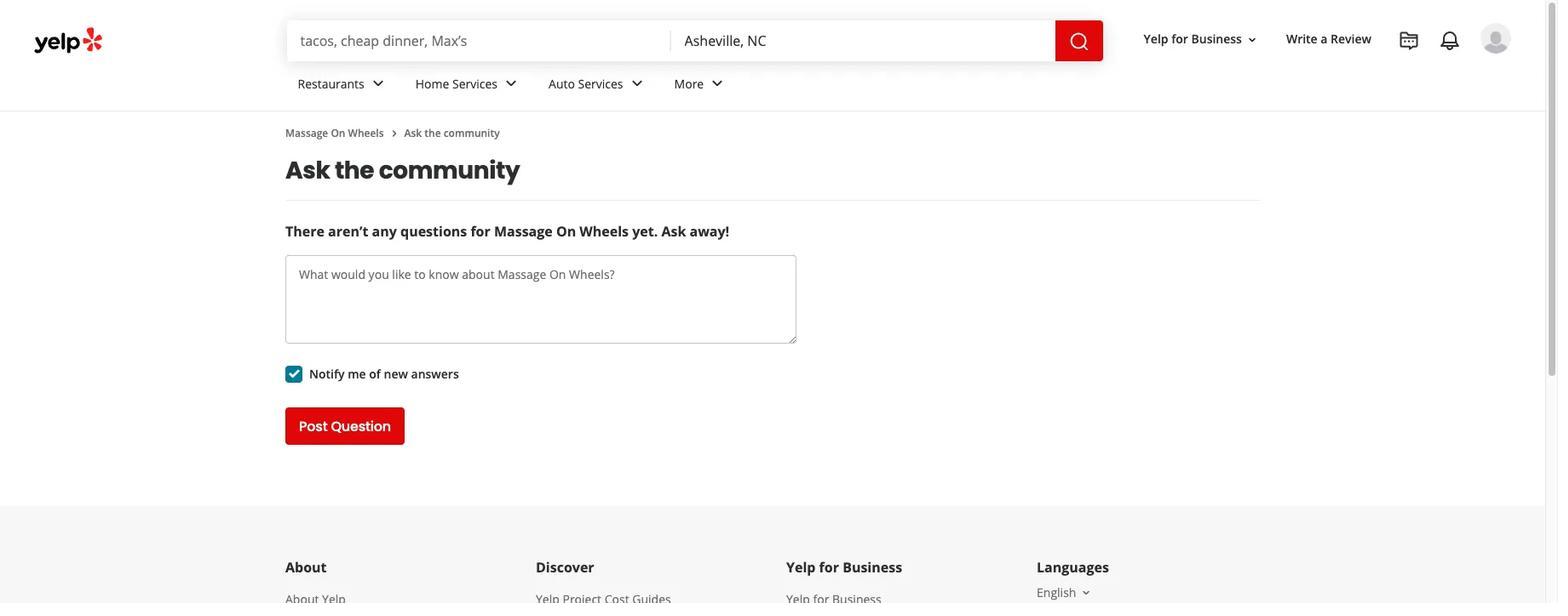 Task type: locate. For each thing, give the bounding box(es) containing it.
None search field
[[287, 20, 1106, 61]]

of
[[369, 366, 381, 382]]

24 chevron down v2 image
[[501, 74, 521, 94], [707, 74, 728, 94]]

2 services from the left
[[578, 75, 623, 92]]

services for auto services
[[578, 75, 623, 92]]

yelp for business inside yelp for business 'button'
[[1144, 31, 1242, 47]]

english button
[[1037, 585, 1093, 601]]

24 chevron down v2 image left auto
[[501, 74, 521, 94]]

2 vertical spatial for
[[819, 559, 839, 578]]

0 vertical spatial for
[[1171, 31, 1188, 47]]

cj b. image
[[1481, 23, 1511, 54]]

questions
[[400, 222, 467, 241]]

review
[[1331, 31, 1371, 47]]

massage
[[285, 126, 328, 141], [494, 222, 553, 241]]

search image
[[1069, 31, 1089, 52]]

0 vertical spatial wheels
[[348, 126, 384, 141]]

about
[[285, 559, 327, 578]]

1 vertical spatial on
[[556, 222, 576, 241]]

1 horizontal spatial wheels
[[580, 222, 629, 241]]

24 chevron down v2 image inside auto services link
[[627, 74, 647, 94]]

24 chevron down v2 image inside home services link
[[501, 74, 521, 94]]

0 vertical spatial the
[[424, 126, 441, 141]]

2 horizontal spatial ask
[[661, 222, 686, 241]]

0 horizontal spatial services
[[452, 75, 498, 92]]

1 horizontal spatial yelp for business
[[1144, 31, 1242, 47]]

0 horizontal spatial none field
[[300, 32, 657, 50]]

1 horizontal spatial massage
[[494, 222, 553, 241]]

community
[[444, 126, 500, 141], [379, 154, 520, 187]]

1 24 chevron down v2 image from the left
[[501, 74, 521, 94]]

on up what would you like to know about massage on wheels? text field
[[556, 222, 576, 241]]

discover
[[536, 559, 594, 578]]

wheels left yet.
[[580, 222, 629, 241]]

0 horizontal spatial yelp
[[786, 559, 816, 578]]

ask the community down home services
[[404, 126, 500, 141]]

1 horizontal spatial for
[[819, 559, 839, 578]]

ask the community
[[404, 126, 500, 141], [285, 154, 520, 187]]

0 vertical spatial yelp for business
[[1144, 31, 1242, 47]]

wheels left 16 chevron right v2 image
[[348, 126, 384, 141]]

massage on wheels
[[285, 126, 384, 141]]

services right home
[[452, 75, 498, 92]]

services
[[452, 75, 498, 92], [578, 75, 623, 92]]

2 horizontal spatial for
[[1171, 31, 1188, 47]]

1 vertical spatial ask
[[285, 154, 330, 187]]

2 none field from the left
[[685, 32, 1041, 50]]

for
[[1171, 31, 1188, 47], [471, 222, 490, 241], [819, 559, 839, 578]]

ask the community down 16 chevron right v2 image
[[285, 154, 520, 187]]

1 vertical spatial yelp
[[786, 559, 816, 578]]

answers
[[411, 366, 459, 382]]

wheels
[[348, 126, 384, 141], [580, 222, 629, 241]]

24 chevron down v2 image right auto services
[[627, 74, 647, 94]]

2 24 chevron down v2 image from the left
[[707, 74, 728, 94]]

24 chevron down v2 image
[[368, 74, 388, 94], [627, 74, 647, 94]]

yelp inside 'button'
[[1144, 31, 1168, 47]]

0 vertical spatial massage
[[285, 126, 328, 141]]

write a review link
[[1279, 24, 1378, 55]]

1 vertical spatial ask the community
[[285, 154, 520, 187]]

notifications image
[[1440, 31, 1460, 51]]

0 vertical spatial business
[[1191, 31, 1242, 47]]

16 chevron down v2 image
[[1080, 587, 1093, 600]]

0 horizontal spatial massage
[[285, 126, 328, 141]]

0 horizontal spatial wheels
[[348, 126, 384, 141]]

1 horizontal spatial business
[[1191, 31, 1242, 47]]

1 horizontal spatial on
[[556, 222, 576, 241]]

english
[[1037, 585, 1076, 601]]

the
[[424, 126, 441, 141], [335, 154, 374, 187]]

the right 16 chevron right v2 image
[[424, 126, 441, 141]]

ask right 16 chevron right v2 image
[[404, 126, 422, 141]]

services right auto
[[578, 75, 623, 92]]

1 horizontal spatial ask
[[404, 126, 422, 141]]

0 vertical spatial community
[[444, 126, 500, 141]]

on down restaurants 'link' on the top left of the page
[[331, 126, 345, 141]]

0 horizontal spatial on
[[331, 126, 345, 141]]

none field up home services link
[[300, 32, 657, 50]]

1 none field from the left
[[300, 32, 657, 50]]

ask
[[404, 126, 422, 141], [285, 154, 330, 187], [661, 222, 686, 241]]

24 chevron down v2 image right more
[[707, 74, 728, 94]]

16 chevron right v2 image
[[387, 127, 401, 140]]

new
[[384, 366, 408, 382]]

away!
[[690, 222, 729, 241]]

Find text field
[[300, 32, 657, 50]]

24 chevron down v2 image inside restaurants 'link'
[[368, 74, 388, 94]]

1 vertical spatial wheels
[[580, 222, 629, 241]]

a
[[1321, 31, 1328, 47]]

2 24 chevron down v2 image from the left
[[627, 74, 647, 94]]

auto services link
[[535, 61, 661, 111]]

none field up business categories element
[[685, 32, 1041, 50]]

on
[[331, 126, 345, 141], [556, 222, 576, 241]]

aren't
[[328, 222, 368, 241]]

ask right yet.
[[661, 222, 686, 241]]

the down massage on wheels at the left of page
[[335, 154, 374, 187]]

24 chevron down v2 image right restaurants
[[368, 74, 388, 94]]

none field find
[[300, 32, 657, 50]]

none field near
[[685, 32, 1041, 50]]

projects image
[[1399, 31, 1419, 51]]

yelp
[[1144, 31, 1168, 47], [786, 559, 816, 578]]

0 horizontal spatial for
[[471, 222, 490, 241]]

1 horizontal spatial services
[[578, 75, 623, 92]]

me
[[348, 366, 366, 382]]

there aren't any questions for massage on wheels yet. ask away!
[[285, 222, 729, 241]]

0 vertical spatial yelp
[[1144, 31, 1168, 47]]

massage up what would you like to know about massage on wheels? text field
[[494, 222, 553, 241]]

more
[[674, 75, 704, 92]]

1 horizontal spatial 24 chevron down v2 image
[[627, 74, 647, 94]]

business
[[1191, 31, 1242, 47], [843, 559, 902, 578]]

1 horizontal spatial 24 chevron down v2 image
[[707, 74, 728, 94]]

0 vertical spatial ask
[[404, 126, 422, 141]]

1 horizontal spatial none field
[[685, 32, 1041, 50]]

0 horizontal spatial 24 chevron down v2 image
[[368, 74, 388, 94]]

1 horizontal spatial yelp
[[1144, 31, 1168, 47]]

1 24 chevron down v2 image from the left
[[368, 74, 388, 94]]

1 services from the left
[[452, 75, 498, 92]]

24 chevron down v2 image inside more link
[[707, 74, 728, 94]]

0 horizontal spatial ask
[[285, 154, 330, 187]]

massage down restaurants
[[285, 126, 328, 141]]

0 horizontal spatial 24 chevron down v2 image
[[501, 74, 521, 94]]

0 horizontal spatial the
[[335, 154, 374, 187]]

1 vertical spatial yelp for business
[[786, 559, 902, 578]]

community down home services link
[[444, 126, 500, 141]]

yelp for business
[[1144, 31, 1242, 47], [786, 559, 902, 578]]

more link
[[661, 61, 741, 111]]

1 vertical spatial business
[[843, 559, 902, 578]]

community up questions
[[379, 154, 520, 187]]

business categories element
[[284, 61, 1511, 111]]

yelp for business button
[[1137, 24, 1266, 55]]

question
[[331, 417, 391, 437]]

None field
[[300, 32, 657, 50], [685, 32, 1041, 50]]

business inside yelp for business 'button'
[[1191, 31, 1242, 47]]

ask down the massage on wheels link
[[285, 154, 330, 187]]



Task type: describe. For each thing, give the bounding box(es) containing it.
yet.
[[632, 222, 658, 241]]

What would you like to know about Massage On Wheels? text field
[[285, 256, 796, 344]]

home services link
[[402, 61, 535, 111]]

0 horizontal spatial business
[[843, 559, 902, 578]]

16 chevron down v2 image
[[1245, 33, 1259, 47]]

1 vertical spatial community
[[379, 154, 520, 187]]

0 vertical spatial ask the community
[[404, 126, 500, 141]]

0 vertical spatial on
[[331, 126, 345, 141]]

1 horizontal spatial the
[[424, 126, 441, 141]]

for inside yelp for business 'button'
[[1171, 31, 1188, 47]]

0 horizontal spatial yelp for business
[[786, 559, 902, 578]]

notify
[[309, 366, 345, 382]]

24 chevron down v2 image for auto services
[[627, 74, 647, 94]]

write
[[1286, 31, 1318, 47]]

restaurants link
[[284, 61, 402, 111]]

massage on wheels link
[[285, 126, 384, 141]]

auto services
[[549, 75, 623, 92]]

write a review
[[1286, 31, 1371, 47]]

home services
[[415, 75, 498, 92]]

notify me of new answers
[[309, 366, 459, 382]]

24 chevron down v2 image for more
[[707, 74, 728, 94]]

24 chevron down v2 image for restaurants
[[368, 74, 388, 94]]

there
[[285, 222, 325, 241]]

1 vertical spatial massage
[[494, 222, 553, 241]]

24 chevron down v2 image for home services
[[501, 74, 521, 94]]

services for home services
[[452, 75, 498, 92]]

languages
[[1037, 559, 1109, 578]]

restaurants
[[298, 75, 364, 92]]

auto
[[549, 75, 575, 92]]

any
[[372, 222, 397, 241]]

1 vertical spatial for
[[471, 222, 490, 241]]

user actions element
[[1130, 21, 1535, 126]]

home
[[415, 75, 449, 92]]

post question
[[299, 417, 391, 437]]

post
[[299, 417, 327, 437]]

Near text field
[[685, 32, 1041, 50]]

1 vertical spatial the
[[335, 154, 374, 187]]

post question button
[[285, 408, 405, 446]]

2 vertical spatial ask
[[661, 222, 686, 241]]



Task type: vqa. For each thing, say whether or not it's contained in the screenshot.
Discounts at the bottom of page
no



